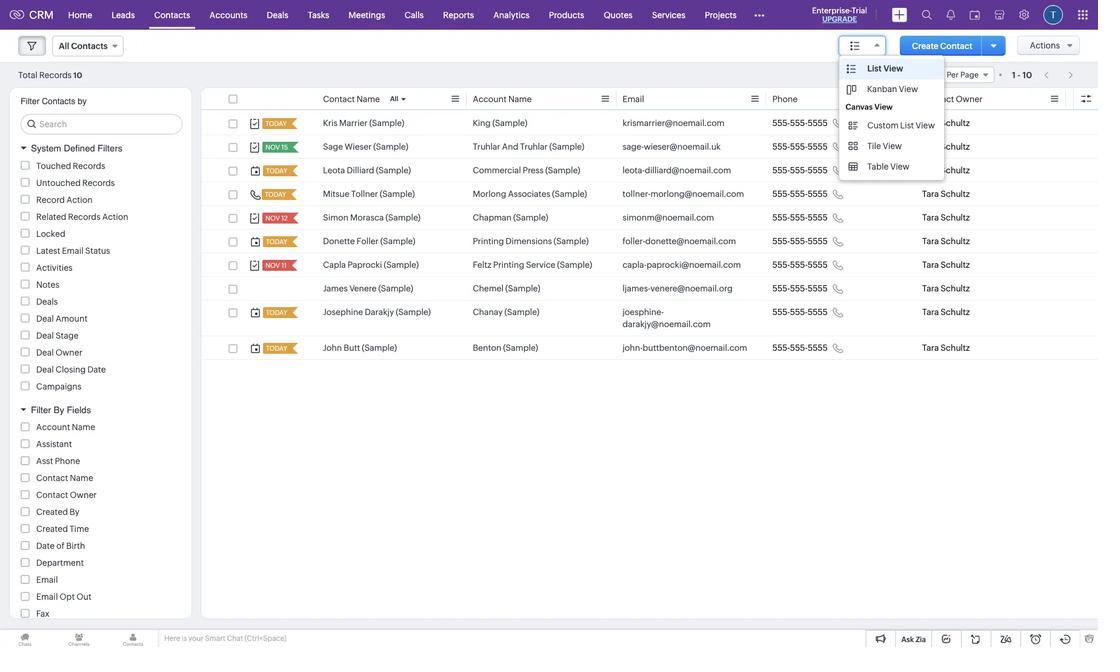 Task type: locate. For each thing, give the bounding box(es) containing it.
3 schultz from the top
[[941, 166, 970, 175]]

records down touched records
[[82, 178, 115, 188]]

chemel (sample) link
[[473, 283, 541, 295]]

benton (sample) link
[[473, 342, 538, 354]]

by left fields
[[54, 405, 64, 415]]

filter down total
[[21, 96, 39, 106]]

0 vertical spatial action
[[66, 195, 93, 205]]

9 5555 from the top
[[808, 307, 828, 317]]

contact inside create contact 'button'
[[941, 41, 973, 51]]

size image inside list view option
[[847, 64, 857, 75]]

contacts inside field
[[71, 41, 108, 51]]

by
[[54, 405, 64, 415], [70, 508, 79, 517]]

1 horizontal spatial phone
[[773, 94, 798, 104]]

1 vertical spatial action
[[102, 212, 128, 222]]

service
[[526, 260, 556, 270]]

view down kanban at top right
[[875, 102, 893, 112]]

deal for deal closing date
[[36, 365, 54, 374]]

9 tara schultz from the top
[[923, 307, 970, 317]]

today link left john
[[263, 343, 289, 354]]

(sample) up printing dimensions (sample) link
[[514, 213, 549, 223]]

kanban view
[[868, 84, 919, 94]]

2 vertical spatial nov
[[266, 262, 280, 270]]

size image left table
[[849, 161, 859, 172]]

10 5555 from the top
[[808, 343, 828, 353]]

view right table
[[891, 162, 910, 172]]

leota-dilliard@noemail.com link
[[623, 164, 732, 176]]

products link
[[540, 0, 594, 29]]

1 horizontal spatial 10
[[905, 70, 914, 79]]

schultz for wieser@noemail.uk
[[941, 142, 970, 152]]

4 5555 from the top
[[808, 189, 828, 199]]

11
[[281, 262, 287, 270]]

1 horizontal spatial account
[[473, 94, 507, 104]]

foller-donette@noemail.com link
[[623, 235, 737, 247]]

tara for paprocki@noemail.com
[[923, 260, 939, 270]]

list box containing list view
[[840, 56, 945, 180]]

(sample) right morasca
[[386, 213, 421, 223]]

1 vertical spatial phone
[[55, 457, 80, 466]]

contacts for filter contacts by
[[42, 96, 75, 106]]

tara schultz for paprocki@noemail.com
[[923, 260, 970, 270]]

size image inside tile view option
[[849, 141, 859, 152]]

size image left list view
[[847, 64, 857, 75]]

None field
[[839, 36, 887, 56]]

1 vertical spatial contact owner
[[36, 491, 97, 500]]

schultz for dilliard@noemail.com
[[941, 166, 970, 175]]

4 schultz from the top
[[941, 189, 970, 199]]

simon morasca (sample)
[[323, 213, 421, 223]]

7 tara from the top
[[923, 260, 939, 270]]

10 up kanban view
[[905, 70, 914, 79]]

8 schultz from the top
[[941, 284, 970, 293]]

1 vertical spatial contacts
[[71, 41, 108, 51]]

schultz for venere@noemail.org
[[941, 284, 970, 293]]

2 tara schultz from the top
[[923, 142, 970, 152]]

records inside field
[[915, 70, 946, 79]]

1 horizontal spatial by
[[70, 508, 79, 517]]

0 vertical spatial contact name
[[323, 94, 380, 104]]

account up king
[[473, 94, 507, 104]]

2 555-555-5555 from the top
[[773, 142, 828, 152]]

contact name
[[323, 94, 380, 104], [36, 474, 93, 483]]

records down record action
[[68, 212, 101, 222]]

7 555-555-5555 from the top
[[773, 260, 828, 270]]

2 deal from the top
[[36, 331, 54, 340]]

james
[[323, 284, 348, 293]]

1 vertical spatial nov
[[266, 215, 280, 222]]

press
[[523, 166, 544, 175]]

meetings link
[[339, 0, 395, 29]]

today link down nov 15
[[263, 166, 289, 176]]

by for created
[[70, 508, 79, 517]]

0 horizontal spatial all
[[59, 41, 69, 51]]

1
[[1013, 70, 1016, 80]]

printing down chapman
[[473, 236, 504, 246]]

today link up nov 15 link
[[263, 118, 288, 129]]

truhlar up press
[[520, 142, 548, 152]]

9 schultz from the top
[[941, 307, 970, 317]]

deal for deal owner
[[36, 348, 54, 357]]

all up kris marrier (sample)
[[390, 95, 399, 103]]

size image inside table view option
[[849, 161, 859, 172]]

view up kanban view
[[884, 64, 904, 73]]

1 horizontal spatial truhlar
[[520, 142, 548, 152]]

0 horizontal spatial account
[[36, 423, 70, 432]]

account name up 'king (sample)' link
[[473, 94, 532, 104]]

1 deal from the top
[[36, 314, 54, 323]]

today link for josephine
[[263, 307, 289, 318]]

nov left 11
[[266, 262, 280, 270]]

size image for tile view
[[849, 141, 859, 152]]

nov left 12
[[266, 215, 280, 222]]

0 horizontal spatial 10
[[73, 71, 82, 80]]

0 horizontal spatial contact owner
[[36, 491, 97, 500]]

1 vertical spatial created
[[36, 525, 68, 534]]

contact owner down 'per' in the right top of the page
[[923, 94, 983, 104]]

view right the tile on the top
[[883, 141, 903, 151]]

owner up the created by
[[70, 491, 97, 500]]

2 5555 from the top
[[808, 142, 828, 152]]

1 vertical spatial account name
[[36, 423, 95, 432]]

5555 for darakjy@noemail.com
[[808, 307, 828, 317]]

1 size image from the top
[[849, 141, 859, 152]]

schultz for donette@noemail.com
[[941, 236, 970, 246]]

foller
[[357, 236, 379, 246]]

size image left the tile on the top
[[849, 141, 859, 152]]

2 nov from the top
[[266, 215, 280, 222]]

view
[[884, 64, 904, 73], [899, 84, 919, 94], [875, 102, 893, 112], [916, 121, 935, 130], [883, 141, 903, 151], [891, 162, 910, 172]]

1 vertical spatial date
[[36, 541, 55, 551]]

is
[[182, 635, 187, 643]]

0 horizontal spatial date
[[36, 541, 55, 551]]

2 horizontal spatial 10
[[1023, 70, 1033, 80]]

5 schultz from the top
[[941, 213, 970, 223]]

4 555-555-5555 from the top
[[773, 189, 828, 199]]

2 truhlar from the left
[[520, 142, 548, 152]]

touched records
[[36, 161, 105, 171]]

nov inside nov 15 link
[[266, 144, 280, 151]]

deal up 'deal stage'
[[36, 314, 54, 323]]

0 horizontal spatial contact name
[[36, 474, 93, 483]]

deals down notes
[[36, 297, 58, 307]]

josephine darakjy (sample)
[[323, 307, 431, 317]]

kanban view option
[[840, 79, 945, 100]]

signals image
[[947, 10, 956, 20]]

today link for leota
[[263, 166, 289, 176]]

0 horizontal spatial account name
[[36, 423, 95, 432]]

nov for sage
[[266, 144, 280, 151]]

sage-wieser@noemail.uk link
[[623, 141, 721, 153]]

list box
[[840, 56, 945, 180]]

1 horizontal spatial list
[[901, 121, 915, 130]]

owner up closing on the bottom
[[56, 348, 82, 357]]

(sample)
[[370, 118, 405, 128], [493, 118, 528, 128], [374, 142, 409, 152], [550, 142, 585, 152], [376, 166, 411, 175], [546, 166, 581, 175], [380, 189, 415, 199], [552, 189, 587, 199], [386, 213, 421, 223], [514, 213, 549, 223], [381, 236, 416, 246], [554, 236, 589, 246], [384, 260, 419, 270], [557, 260, 593, 270], [378, 284, 414, 293], [506, 284, 541, 293], [396, 307, 431, 317], [505, 307, 540, 317], [362, 343, 397, 353], [503, 343, 538, 353]]

7 tara schultz from the top
[[923, 260, 970, 270]]

calendar image
[[970, 10, 980, 20]]

15
[[281, 144, 288, 151]]

today link for kris
[[263, 118, 288, 129]]

1 nov from the top
[[266, 144, 280, 151]]

and
[[502, 142, 519, 152]]

tile view option
[[840, 136, 945, 156]]

4 deal from the top
[[36, 365, 54, 374]]

contacts left by
[[42, 96, 75, 106]]

deal down 'deal stage'
[[36, 348, 54, 357]]

action up status on the top
[[102, 212, 128, 222]]

today for donette foller (sample)
[[266, 238, 287, 246]]

phone
[[773, 94, 798, 104], [55, 457, 80, 466]]

size image inside custom list view option
[[849, 120, 859, 131]]

filter down campaigns
[[31, 405, 51, 415]]

0 vertical spatial size image
[[849, 141, 859, 152]]

size image up canvas
[[847, 84, 857, 95]]

3 tara from the top
[[923, 166, 939, 175]]

view down list view option
[[899, 84, 919, 94]]

9 555-555-5555 from the top
[[773, 307, 828, 317]]

2 tara from the top
[[923, 142, 939, 152]]

contact down 10 records per page
[[923, 94, 955, 104]]

7 schultz from the top
[[941, 260, 970, 270]]

4 tara schultz from the top
[[923, 189, 970, 199]]

0 horizontal spatial list
[[868, 64, 882, 73]]

krismarrier@noemail.com link
[[623, 117, 725, 129]]

records for total
[[39, 70, 72, 80]]

printing up chemel (sample) link
[[493, 260, 525, 270]]

today link down nov 12 at the left top of the page
[[263, 236, 289, 247]]

nov inside nov 11 link
[[266, 262, 280, 270]]

schultz for darakjy@noemail.com
[[941, 307, 970, 317]]

10 right -
[[1023, 70, 1033, 80]]

printing dimensions (sample)
[[473, 236, 589, 246]]

3 5555 from the top
[[808, 166, 828, 175]]

buttbenton@noemail.com
[[643, 343, 748, 353]]

john
[[323, 343, 342, 353]]

10 555-555-5555 from the top
[[773, 343, 828, 353]]

size image
[[849, 141, 859, 152], [849, 161, 859, 172]]

1 vertical spatial by
[[70, 508, 79, 517]]

1 vertical spatial list
[[901, 121, 915, 130]]

contacts right leads
[[154, 10, 190, 20]]

nov 12
[[266, 215, 288, 222]]

10 for 1 - 10
[[1023, 70, 1033, 80]]

filter for filter by fields
[[31, 405, 51, 415]]

kanban
[[868, 84, 898, 94]]

1 vertical spatial filter
[[31, 405, 51, 415]]

chanay
[[473, 307, 503, 317]]

8 555-555-5555 from the top
[[773, 284, 828, 293]]

0 horizontal spatial truhlar
[[473, 142, 501, 152]]

0 vertical spatial contact owner
[[923, 94, 983, 104]]

reports link
[[434, 0, 484, 29]]

size image down canvas
[[849, 120, 859, 131]]

8 tara from the top
[[923, 284, 939, 293]]

sage-
[[623, 142, 644, 152]]

records up filter contacts by
[[39, 70, 72, 80]]

tara for donette@noemail.com
[[923, 236, 939, 246]]

0 vertical spatial printing
[[473, 236, 504, 246]]

0 horizontal spatial deals
[[36, 297, 58, 307]]

record
[[36, 195, 65, 205]]

today link up nov 12 link
[[262, 189, 287, 200]]

1 horizontal spatial all
[[390, 95, 399, 103]]

leota dilliard (sample) link
[[323, 164, 411, 176]]

account name
[[473, 94, 532, 104], [36, 423, 95, 432]]

deal for deal stage
[[36, 331, 54, 340]]

0 vertical spatial list
[[868, 64, 882, 73]]

view for kanban view
[[899, 84, 919, 94]]

truhlar left the and
[[473, 142, 501, 152]]

10 up by
[[73, 71, 82, 80]]

10 tara schultz from the top
[[923, 343, 970, 353]]

by inside filter by fields dropdown button
[[54, 405, 64, 415]]

search image
[[922, 10, 933, 20]]

feltz printing service (sample)
[[473, 260, 593, 270]]

tara schultz for buttbenton@noemail.com
[[923, 343, 970, 353]]

krismarrier@noemail.com
[[623, 118, 725, 128]]

list right custom
[[901, 121, 915, 130]]

nov for capla
[[266, 262, 280, 270]]

accounts link
[[200, 0, 257, 29]]

0 vertical spatial phone
[[773, 94, 798, 104]]

account up assistant
[[36, 423, 70, 432]]

contact down asst phone
[[36, 474, 68, 483]]

total records 10
[[18, 70, 82, 80]]

(sample) up the and
[[493, 118, 528, 128]]

2 vertical spatial contacts
[[42, 96, 75, 106]]

2 size image from the top
[[849, 161, 859, 172]]

butt
[[344, 343, 360, 353]]

list up kanban at top right
[[868, 64, 882, 73]]

deals left tasks link
[[267, 10, 289, 20]]

1 vertical spatial deals
[[36, 297, 58, 307]]

row group
[[201, 112, 1099, 360]]

all for all
[[390, 95, 399, 103]]

6 555-555-5555 from the top
[[773, 236, 828, 246]]

(sample) up service
[[554, 236, 589, 246]]

owner down page
[[956, 94, 983, 104]]

today up nov 11 link
[[266, 238, 287, 246]]

contacts down the home link
[[71, 41, 108, 51]]

1 horizontal spatial action
[[102, 212, 128, 222]]

list view
[[868, 64, 904, 73]]

table view
[[868, 162, 910, 172]]

1 tara schultz from the top
[[923, 118, 970, 128]]

contacts link
[[145, 0, 200, 29]]

view for list view
[[884, 64, 904, 73]]

created
[[36, 508, 68, 517], [36, 525, 68, 534]]

latest
[[36, 246, 60, 256]]

nov left 15
[[266, 144, 280, 151]]

8 tara schultz from the top
[[923, 284, 970, 293]]

today up nov 15 link
[[266, 120, 287, 128]]

created up created time
[[36, 508, 68, 517]]

email up krismarrier@noemail.com
[[623, 94, 645, 104]]

asst phone
[[36, 457, 80, 466]]

6 tara from the top
[[923, 236, 939, 246]]

0 vertical spatial account name
[[473, 94, 532, 104]]

1 vertical spatial all
[[390, 95, 399, 103]]

0 vertical spatial deals
[[267, 10, 289, 20]]

create menu element
[[885, 0, 915, 29]]

records for untouched
[[82, 178, 115, 188]]

tara schultz
[[923, 118, 970, 128], [923, 142, 970, 152], [923, 166, 970, 175], [923, 189, 970, 199], [923, 213, 970, 223], [923, 236, 970, 246], [923, 260, 970, 270], [923, 284, 970, 293], [923, 307, 970, 317], [923, 343, 970, 353]]

10 tara from the top
[[923, 343, 939, 353]]

today down nov 15
[[266, 167, 287, 175]]

date right closing on the bottom
[[87, 365, 106, 374]]

tara for morlong@noemail.com
[[923, 189, 939, 199]]

email down department
[[36, 575, 58, 585]]

search element
[[915, 0, 940, 30]]

2 schultz from the top
[[941, 142, 970, 152]]

6 schultz from the top
[[941, 236, 970, 246]]

created for created by
[[36, 508, 68, 517]]

4 tara from the top
[[923, 189, 939, 199]]

5555 for buttbenton@noemail.com
[[808, 343, 828, 353]]

9 tara from the top
[[923, 307, 939, 317]]

0 vertical spatial nov
[[266, 144, 280, 151]]

All Contacts field
[[52, 36, 124, 56]]

status
[[85, 246, 110, 256]]

3 deal from the top
[[36, 348, 54, 357]]

1 schultz from the top
[[941, 118, 970, 128]]

create menu image
[[893, 8, 908, 22]]

filter inside dropdown button
[[31, 405, 51, 415]]

account name down filter by fields
[[36, 423, 95, 432]]

5555 for paprocki@noemail.com
[[808, 260, 828, 270]]

10 inside total records 10
[[73, 71, 82, 80]]

2 created from the top
[[36, 525, 68, 534]]

created down the created by
[[36, 525, 68, 534]]

3 tara schultz from the top
[[923, 166, 970, 175]]

6 tara schultz from the top
[[923, 236, 970, 246]]

created for created time
[[36, 525, 68, 534]]

foller-
[[623, 236, 646, 246]]

contact name up marrier
[[323, 94, 380, 104]]

records for related
[[68, 212, 101, 222]]

john-buttbenton@noemail.com link
[[623, 342, 748, 354]]

tara for buttbenton@noemail.com
[[923, 343, 939, 353]]

stage
[[56, 331, 79, 340]]

10 schultz from the top
[[941, 343, 970, 353]]

navigation
[[1039, 66, 1081, 84]]

555-
[[773, 118, 791, 128], [791, 118, 808, 128], [773, 142, 791, 152], [791, 142, 808, 152], [773, 166, 791, 175], [791, 166, 808, 175], [773, 189, 791, 199], [791, 189, 808, 199], [773, 213, 791, 223], [791, 213, 808, 223], [773, 236, 791, 246], [791, 236, 808, 246], [773, 260, 791, 270], [791, 260, 808, 270], [773, 284, 791, 293], [791, 284, 808, 293], [773, 307, 791, 317], [791, 307, 808, 317], [773, 343, 791, 353], [791, 343, 808, 353]]

10
[[1023, 70, 1033, 80], [905, 70, 914, 79], [73, 71, 82, 80]]

chats image
[[0, 631, 50, 648]]

555-555-5555
[[773, 118, 828, 128], [773, 142, 828, 152], [773, 166, 828, 175], [773, 189, 828, 199], [773, 213, 828, 223], [773, 236, 828, 246], [773, 260, 828, 270], [773, 284, 828, 293], [773, 307, 828, 317], [773, 343, 828, 353]]

records left 'per' in the right top of the page
[[915, 70, 946, 79]]

name
[[357, 94, 380, 104], [509, 94, 532, 104], [72, 423, 95, 432], [70, 474, 93, 483]]

all up total records 10
[[59, 41, 69, 51]]

assistant
[[36, 440, 72, 449]]

size image inside kanban view option
[[847, 84, 857, 95]]

create contact
[[913, 41, 973, 51]]

7 5555 from the top
[[808, 260, 828, 270]]

tara for venere@noemail.org
[[923, 284, 939, 293]]

of
[[56, 541, 65, 551]]

by up time
[[70, 508, 79, 517]]

records
[[39, 70, 72, 80], [915, 70, 946, 79], [73, 161, 105, 171], [82, 178, 115, 188], [68, 212, 101, 222]]

0 vertical spatial all
[[59, 41, 69, 51]]

deal left stage
[[36, 331, 54, 340]]

nov 11
[[266, 262, 287, 270]]

size image
[[851, 41, 861, 52], [847, 64, 857, 75], [847, 84, 857, 95], [849, 120, 859, 131]]

all inside field
[[59, 41, 69, 51]]

row group containing kris marrier (sample)
[[201, 112, 1099, 360]]

5555 for dilliard@noemail.com
[[808, 166, 828, 175]]

deals link
[[257, 0, 298, 29]]

(sample) right press
[[546, 166, 581, 175]]

5 tara from the top
[[923, 213, 939, 223]]

table view option
[[840, 156, 945, 177]]

8 5555 from the top
[[808, 284, 828, 293]]

1 555-555-5555 from the top
[[773, 118, 828, 128]]

3 nov from the top
[[266, 262, 280, 270]]

fields
[[67, 405, 91, 415]]

(sample) right service
[[557, 260, 593, 270]]

contact owner
[[923, 94, 983, 104], [36, 491, 97, 500]]

contact up 'per' in the right top of the page
[[941, 41, 973, 51]]

sage
[[323, 142, 343, 152]]

ljames-
[[623, 284, 651, 293]]

0 vertical spatial filter
[[21, 96, 39, 106]]

records for touched
[[73, 161, 105, 171]]

contact name down asst phone
[[36, 474, 93, 483]]

0 vertical spatial created
[[36, 508, 68, 517]]

1 created from the top
[[36, 508, 68, 517]]

deal for deal amount
[[36, 314, 54, 323]]

nov inside nov 12 link
[[266, 215, 280, 222]]

6 5555 from the top
[[808, 236, 828, 246]]

1 vertical spatial contact name
[[36, 474, 93, 483]]

3 555-555-5555 from the top
[[773, 166, 828, 175]]

leads
[[112, 10, 135, 20]]

schultz for paprocki@noemail.com
[[941, 260, 970, 270]]

1 horizontal spatial account name
[[473, 94, 532, 104]]

related
[[36, 212, 66, 222]]

name down asst phone
[[70, 474, 93, 483]]

printing
[[473, 236, 504, 246], [493, 260, 525, 270]]

today left john
[[266, 345, 287, 353]]

contact owner up the created by
[[36, 491, 97, 500]]

capla
[[323, 260, 346, 270]]

records down defined
[[73, 161, 105, 171]]

0 vertical spatial date
[[87, 365, 106, 374]]

email up the fax
[[36, 592, 58, 602]]

0 horizontal spatial by
[[54, 405, 64, 415]]

today up nov 12 link
[[265, 191, 286, 199]]

555-555-5555 for morlong@noemail.com
[[773, 189, 828, 199]]

1 vertical spatial size image
[[849, 161, 859, 172]]

1 5555 from the top
[[808, 118, 828, 128]]

5 5555 from the top
[[808, 213, 828, 223]]

deal up campaigns
[[36, 365, 54, 374]]

campaigns
[[36, 382, 81, 391]]

size image for list view
[[847, 64, 857, 75]]

action up related records action
[[66, 195, 93, 205]]

0 vertical spatial by
[[54, 405, 64, 415]]



Task type: describe. For each thing, give the bounding box(es) containing it.
today for kris marrier (sample)
[[266, 120, 287, 128]]

channels image
[[54, 631, 104, 648]]

department
[[36, 558, 84, 568]]

tara schultz for venere@noemail.org
[[923, 284, 970, 293]]

1 vertical spatial owner
[[56, 348, 82, 357]]

schultz for buttbenton@noemail.com
[[941, 343, 970, 353]]

tara schultz for dilliard@noemail.com
[[923, 166, 970, 175]]

(sample) down chemel (sample)
[[505, 307, 540, 317]]

today link for mitsue
[[262, 189, 287, 200]]

2 vertical spatial owner
[[70, 491, 97, 500]]

projects link
[[696, 0, 747, 29]]

profile element
[[1037, 0, 1071, 29]]

1 vertical spatial account
[[36, 423, 70, 432]]

amount
[[56, 314, 88, 323]]

smart
[[205, 635, 226, 643]]

10 Records Per Page field
[[899, 67, 995, 83]]

total
[[18, 70, 37, 80]]

marrier
[[339, 118, 368, 128]]

deal stage
[[36, 331, 79, 340]]

contact up the created by
[[36, 491, 68, 500]]

10 for total records 10
[[73, 71, 82, 80]]

1 truhlar from the left
[[473, 142, 501, 152]]

today link for donette
[[263, 236, 289, 247]]

chat
[[227, 635, 243, 643]]

(sample) right tollner at the left top of the page
[[380, 189, 415, 199]]

0 horizontal spatial action
[[66, 195, 93, 205]]

ljames-venere@noemail.org
[[623, 284, 733, 293]]

today for mitsue tollner (sample)
[[265, 191, 286, 199]]

tara schultz for wieser@noemail.uk
[[923, 142, 970, 152]]

tara for wieser@noemail.uk
[[923, 142, 939, 152]]

crm link
[[10, 9, 54, 21]]

0 vertical spatial owner
[[956, 94, 983, 104]]

john butt (sample) link
[[323, 342, 397, 354]]

(sample) right darakjy on the left top of the page
[[396, 307, 431, 317]]

5555 for morlong@noemail.com
[[808, 189, 828, 199]]

profile image
[[1044, 5, 1064, 25]]

capla-paprocki@noemail.com link
[[623, 259, 741, 271]]

donette foller (sample)
[[323, 236, 416, 246]]

fax
[[36, 609, 50, 619]]

analytics link
[[484, 0, 540, 29]]

joesphine- darakjy@noemail.com
[[623, 307, 711, 329]]

filter by fields button
[[10, 399, 192, 421]]

555-555-5555 for venere@noemail.org
[[773, 284, 828, 293]]

view for tile view
[[883, 141, 903, 151]]

1 horizontal spatial contact name
[[323, 94, 380, 104]]

today for leota dilliard (sample)
[[266, 167, 287, 175]]

view up tile view option
[[916, 121, 935, 130]]

name up kris marrier (sample) link at the left of the page
[[357, 94, 380, 104]]

555-555-5555 for donette@noemail.com
[[773, 236, 828, 246]]

dilliard@noemail.com
[[645, 166, 732, 175]]

today for josephine darakjy (sample)
[[266, 309, 287, 317]]

signals element
[[940, 0, 963, 30]]

contacts image
[[108, 631, 158, 648]]

tara for dilliard@noemail.com
[[923, 166, 939, 175]]

ask zia
[[902, 636, 927, 644]]

tasks
[[308, 10, 329, 20]]

custom
[[868, 121, 899, 130]]

555-555-5555 for buttbenton@noemail.com
[[773, 343, 828, 353]]

king
[[473, 118, 491, 128]]

(sample) right "butt"
[[362, 343, 397, 353]]

leads link
[[102, 0, 145, 29]]

chapman (sample)
[[473, 213, 549, 223]]

opt
[[60, 592, 75, 602]]

here
[[164, 635, 180, 643]]

tara schultz for darakjy@noemail.com
[[923, 307, 970, 317]]

related records action
[[36, 212, 128, 222]]

quotes link
[[594, 0, 643, 29]]

contacts for all contacts
[[71, 41, 108, 51]]

nov for simon
[[266, 215, 280, 222]]

leota
[[323, 166, 345, 175]]

(sample) right associates
[[552, 189, 587, 199]]

10 inside field
[[905, 70, 914, 79]]

josephine darakjy (sample) link
[[323, 306, 431, 318]]

contact up kris
[[323, 94, 355, 104]]

crm
[[29, 9, 54, 21]]

system
[[31, 143, 61, 154]]

system defined filters button
[[10, 138, 192, 159]]

(sample) down the feltz printing service (sample) link
[[506, 284, 541, 293]]

deal amount
[[36, 314, 88, 323]]

deal owner
[[36, 348, 82, 357]]

feltz
[[473, 260, 492, 270]]

truhlar and truhlar (sample)
[[473, 142, 585, 152]]

calls
[[405, 10, 424, 20]]

notes
[[36, 280, 59, 290]]

5555 for venere@noemail.org
[[808, 284, 828, 293]]

1 horizontal spatial deals
[[267, 10, 289, 20]]

system defined filters
[[31, 143, 122, 154]]

1 - 10
[[1013, 70, 1033, 80]]

nov 11 link
[[263, 260, 288, 271]]

enterprise-trial upgrade
[[813, 6, 868, 23]]

king (sample) link
[[473, 117, 528, 129]]

today link for john
[[263, 343, 289, 354]]

morasca
[[350, 213, 384, 223]]

by for filter
[[54, 405, 64, 415]]

commercial
[[473, 166, 521, 175]]

size image for custom list view
[[849, 120, 859, 131]]

name up 'king (sample)' link
[[509, 94, 532, 104]]

wieser@noemail.uk
[[644, 142, 721, 152]]

tara schultz for morlong@noemail.com
[[923, 189, 970, 199]]

(ctrl+space)
[[245, 635, 287, 643]]

0 horizontal spatial phone
[[55, 457, 80, 466]]

nov 15 link
[[263, 142, 289, 153]]

defined
[[64, 143, 95, 154]]

paprocki@noemail.com
[[647, 260, 741, 270]]

simonm@noemail.com link
[[623, 212, 715, 224]]

capla paprocki (sample)
[[323, 260, 419, 270]]

simon
[[323, 213, 349, 223]]

size image for table view
[[849, 161, 859, 172]]

view for canvas view
[[875, 102, 893, 112]]

simonm@noemail.com
[[623, 213, 715, 223]]

Search text field
[[21, 115, 182, 134]]

simon morasca (sample) link
[[323, 212, 421, 224]]

created by
[[36, 508, 79, 517]]

commercial press (sample)
[[473, 166, 581, 175]]

filter for filter contacts by
[[21, 96, 39, 106]]

donette
[[323, 236, 355, 246]]

benton (sample)
[[473, 343, 538, 353]]

leota-dilliard@noemail.com
[[623, 166, 732, 175]]

5555 for donette@noemail.com
[[808, 236, 828, 246]]

Other Modules field
[[747, 5, 773, 25]]

view for table view
[[891, 162, 910, 172]]

555-555-5555 for dilliard@noemail.com
[[773, 166, 828, 175]]

schultz for morlong@noemail.com
[[941, 189, 970, 199]]

size image down upgrade at the right
[[851, 41, 861, 52]]

5555 for wieser@noemail.uk
[[808, 142, 828, 152]]

untouched records
[[36, 178, 115, 188]]

(sample) right paprocki
[[384, 260, 419, 270]]

kris
[[323, 118, 338, 128]]

tollner-
[[623, 189, 651, 199]]

(sample) up sage wieser (sample)
[[370, 118, 405, 128]]

home
[[68, 10, 92, 20]]

created time
[[36, 525, 89, 534]]

tara for darakjy@noemail.com
[[923, 307, 939, 317]]

555-555-5555 for paprocki@noemail.com
[[773, 260, 828, 270]]

today for john butt (sample)
[[266, 345, 287, 353]]

chanay (sample)
[[473, 307, 540, 317]]

accounts
[[210, 10, 248, 20]]

(sample) right foller
[[381, 236, 416, 246]]

kris marrier (sample)
[[323, 118, 405, 128]]

tollner-morlong@noemail.com link
[[623, 188, 745, 200]]

5 555-555-5555 from the top
[[773, 213, 828, 223]]

(sample) right wieser
[[374, 142, 409, 152]]

reports
[[443, 10, 474, 20]]

tara schultz for donette@noemail.com
[[923, 236, 970, 246]]

email right latest
[[62, 246, 84, 256]]

ljames-venere@noemail.org link
[[623, 283, 733, 295]]

all for all contacts
[[59, 41, 69, 51]]

(sample) up "commercial press (sample)" link
[[550, 142, 585, 152]]

(sample) up darakjy on the left top of the page
[[378, 284, 414, 293]]

home link
[[59, 0, 102, 29]]

enterprise-
[[813, 6, 852, 15]]

1 vertical spatial printing
[[493, 260, 525, 270]]

filter by fields
[[31, 405, 91, 415]]

0 vertical spatial contacts
[[154, 10, 190, 20]]

1 tara from the top
[[923, 118, 939, 128]]

(sample) right dilliard
[[376, 166, 411, 175]]

sage-wieser@noemail.uk
[[623, 142, 721, 152]]

by
[[78, 96, 87, 106]]

chapman (sample) link
[[473, 212, 549, 224]]

0 vertical spatial account
[[473, 94, 507, 104]]

mitsue tollner (sample)
[[323, 189, 415, 199]]

table
[[868, 162, 889, 172]]

records for 10
[[915, 70, 946, 79]]

555-555-5555 for wieser@noemail.uk
[[773, 142, 828, 152]]

name down fields
[[72, 423, 95, 432]]

dimensions
[[506, 236, 552, 246]]

(sample) right benton
[[503, 343, 538, 353]]

products
[[549, 10, 585, 20]]

chanay (sample) link
[[473, 306, 540, 318]]

create
[[913, 41, 939, 51]]

5 tara schultz from the top
[[923, 213, 970, 223]]

1 horizontal spatial contact owner
[[923, 94, 983, 104]]

555-555-5555 for darakjy@noemail.com
[[773, 307, 828, 317]]

1 horizontal spatial date
[[87, 365, 106, 374]]

dilliard
[[347, 166, 374, 175]]

all contacts
[[59, 41, 108, 51]]

size image for kanban view
[[847, 84, 857, 95]]

list view option
[[840, 59, 945, 79]]

custom list view option
[[840, 115, 945, 136]]



Task type: vqa. For each thing, say whether or not it's contained in the screenshot.


